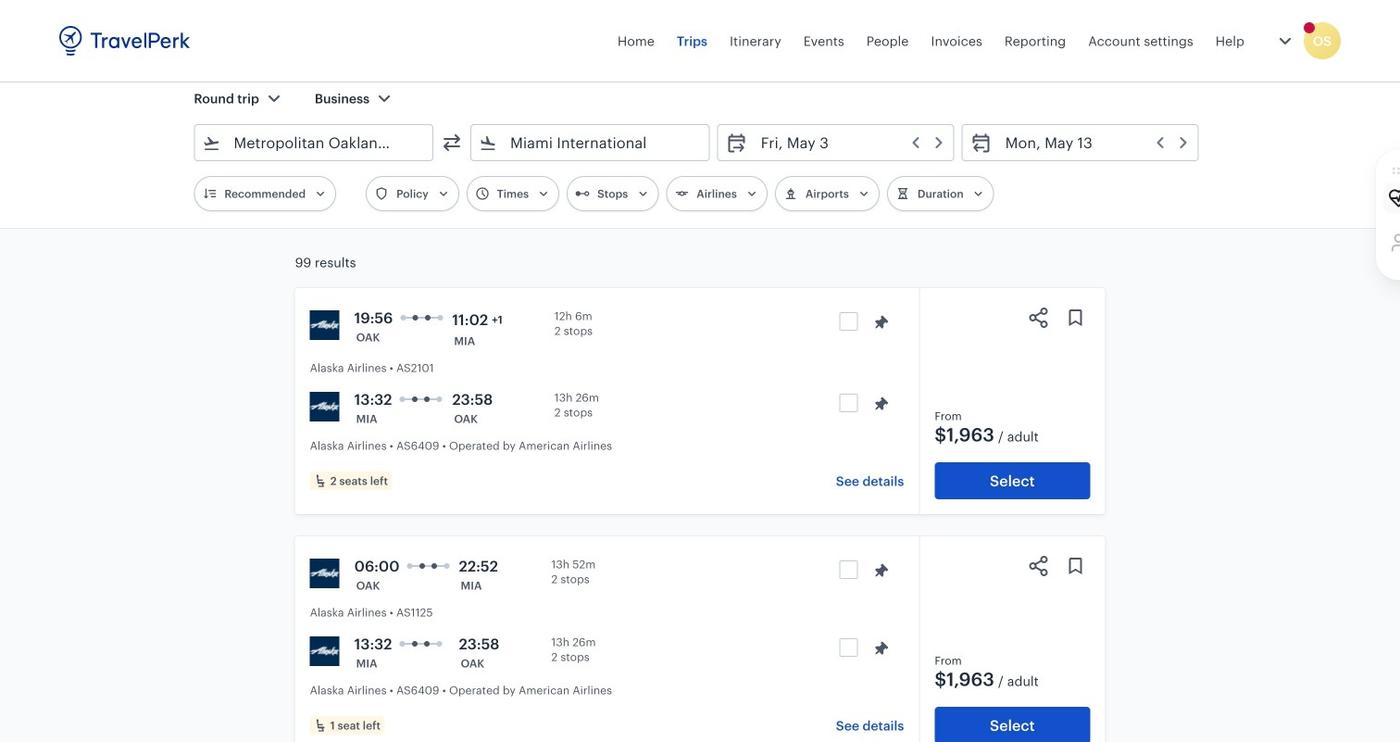 Task type: describe. For each thing, give the bounding box(es) containing it.
2 alaska airlines image from the top
[[310, 559, 340, 588]]

Depart field
[[748, 128, 947, 158]]

From search field
[[221, 128, 409, 158]]



Task type: locate. For each thing, give the bounding box(es) containing it.
3 alaska airlines image from the top
[[310, 636, 340, 666]]

To search field
[[498, 128, 685, 158]]

Return field
[[993, 128, 1191, 158]]

2 vertical spatial alaska airlines image
[[310, 636, 340, 666]]

1 vertical spatial alaska airlines image
[[310, 559, 340, 588]]

1 alaska airlines image from the top
[[310, 310, 340, 340]]

0 vertical spatial alaska airlines image
[[310, 310, 340, 340]]

alaska airlines image
[[310, 392, 340, 422]]

alaska airlines image
[[310, 310, 340, 340], [310, 559, 340, 588], [310, 636, 340, 666]]



Task type: vqa. For each thing, say whether or not it's contained in the screenshot.
3rd Alaska Airlines icon from the top
yes



